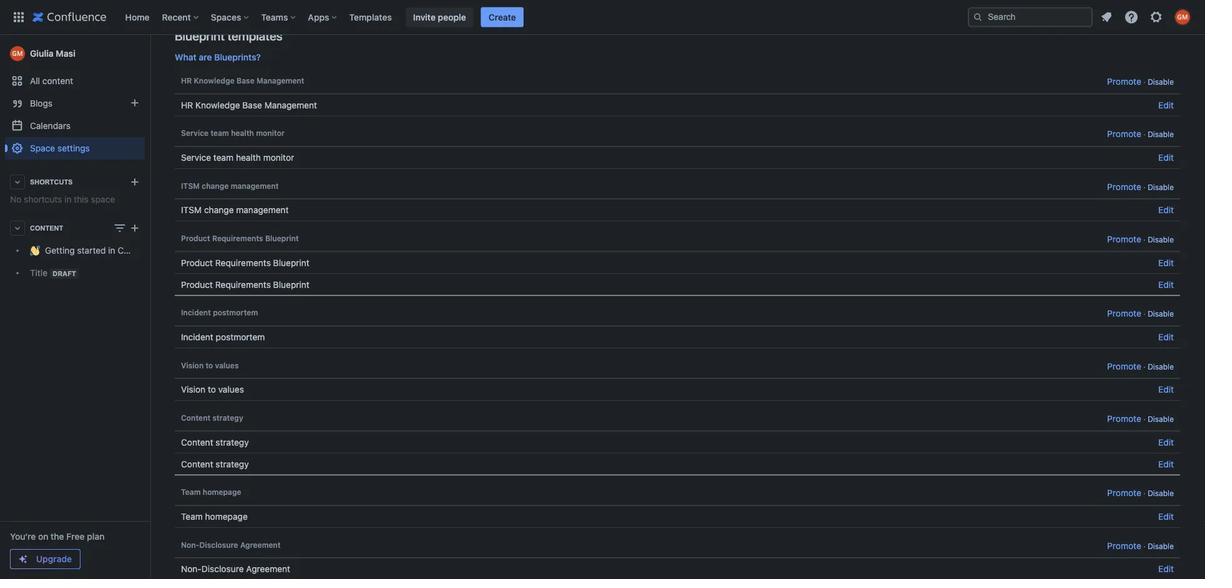 Task type: locate. For each thing, give the bounding box(es) containing it.
0 vertical spatial hr
[[181, 76, 192, 85]]

1 vertical spatial homepage
[[205, 512, 248, 522]]

enable
[[479, 2, 506, 13]]

team homepage
[[181, 488, 241, 497], [181, 512, 248, 522]]

1 vertical spatial incident postmortem
[[181, 332, 265, 343]]

home link
[[121, 7, 153, 27]]

shortcuts
[[30, 178, 73, 186]]

5 · from the top
[[1144, 310, 1146, 319]]

2 disable link from the top
[[1148, 130, 1174, 139]]

non-disclosure agreement
[[181, 541, 281, 550], [181, 565, 290, 575]]

7 disable link from the top
[[1148, 415, 1174, 424]]

disable link for itsm change management
[[1148, 183, 1174, 192]]

promote for non-disclosure agreement
[[1107, 541, 1141, 551]]

1 vertical spatial product requirements blueprint
[[181, 258, 309, 268]]

8 promote button from the top
[[1107, 487, 1141, 501]]

tree
[[5, 240, 164, 285]]

banner
[[0, 0, 1205, 35]]

templates
[[745, 2, 785, 13], [227, 28, 282, 43]]

are inside button
[[199, 52, 212, 63]]

1 vertical spatial team
[[181, 512, 203, 522]]

2 promote · disable from the top
[[1107, 129, 1174, 139]]

edit link
[[1159, 100, 1174, 110], [1159, 153, 1174, 163], [1159, 205, 1174, 215], [1159, 258, 1174, 268], [1159, 280, 1174, 290], [1159, 332, 1174, 343], [1159, 385, 1174, 395], [1159, 438, 1174, 448], [1159, 459, 1174, 470], [1159, 512, 1174, 522], [1159, 565, 1174, 575]]

0 vertical spatial content strategy
[[181, 414, 243, 423]]

0 vertical spatial templates
[[745, 2, 785, 13]]

1 horizontal spatial templates
[[349, 12, 392, 22]]

space settings
[[30, 143, 90, 154]]

1 vertical spatial management
[[236, 205, 289, 215]]

people
[[438, 12, 466, 22]]

0 vertical spatial service
[[181, 129, 209, 138]]

0 horizontal spatial are
[[199, 52, 212, 63]]

2 vertical spatial requirements
[[215, 280, 271, 290]]

2 vertical spatial strategy
[[216, 459, 249, 470]]

6 promote button from the top
[[1107, 359, 1141, 374]]

1 incident from the top
[[181, 309, 211, 317]]

3 edit link from the top
[[1159, 205, 1174, 215]]

2 itsm from the top
[[181, 205, 202, 215]]

started
[[598, 2, 626, 13], [77, 246, 106, 256]]

6 promote from the top
[[1107, 361, 1141, 372]]

1 itsm change management from the top
[[181, 182, 279, 190]]

1 vertical spatial started
[[77, 246, 106, 256]]

6 disable link from the top
[[1148, 363, 1174, 371]]

1 vertical spatial postmortem
[[216, 332, 265, 343]]

your right "enable"
[[509, 2, 526, 13]]

product requirements blueprint
[[181, 234, 299, 243], [181, 258, 309, 268], [181, 280, 309, 290]]

disable link for service team health monitor
[[1148, 130, 1174, 139]]

disclosure
[[199, 541, 238, 550], [201, 565, 244, 575]]

templates are a great way to help you standardise your documentation and enable your team quickly get started writing content. you have no templates specific to this space yet, create your first one to get started.
[[175, 2, 1033, 13]]

templates
[[175, 2, 216, 13], [349, 12, 392, 22]]

· for incident postmortem
[[1144, 310, 1146, 319]]

· for vision to values
[[1144, 363, 1146, 371]]

2 edit from the top
[[1159, 153, 1174, 163]]

1 your from the left
[[379, 2, 397, 13]]

teams button
[[257, 7, 300, 27]]

3 disable link from the top
[[1148, 183, 1174, 192]]

6 disable from the top
[[1148, 363, 1174, 371]]

product
[[181, 234, 210, 243], [181, 258, 213, 268], [181, 280, 213, 290]]

0 vertical spatial homepage
[[203, 488, 241, 497]]

6 edit from the top
[[1159, 332, 1174, 343]]

0 vertical spatial incident postmortem
[[181, 309, 258, 317]]

2 non-disclosure agreement from the top
[[181, 565, 290, 575]]

9 disable link from the top
[[1148, 542, 1174, 551]]

in
[[64, 194, 71, 205], [108, 246, 115, 256]]

change
[[202, 182, 229, 190], [204, 205, 234, 215]]

disable link
[[1148, 78, 1174, 86], [1148, 130, 1174, 139], [1148, 183, 1174, 192], [1148, 235, 1174, 244], [1148, 310, 1174, 319], [1148, 363, 1174, 371], [1148, 415, 1174, 424], [1148, 490, 1174, 498], [1148, 542, 1174, 551]]

started left writing
[[598, 2, 626, 13]]

5 promote · disable from the top
[[1107, 309, 1174, 319]]

·
[[1144, 78, 1146, 86], [1144, 130, 1146, 139], [1144, 183, 1146, 192], [1144, 235, 1146, 244], [1144, 310, 1146, 319], [1144, 363, 1146, 371], [1144, 415, 1146, 424], [1144, 490, 1146, 498], [1144, 542, 1146, 551]]

no
[[10, 194, 21, 205]]

0 vertical spatial requirements
[[212, 234, 263, 243]]

strategy
[[212, 414, 243, 423], [216, 438, 249, 448], [216, 459, 249, 470]]

templates down teams
[[227, 28, 282, 43]]

specific
[[788, 2, 819, 13]]

edit link for incident postmortem
[[1159, 332, 1174, 343]]

in down shortcuts dropdown button
[[64, 194, 71, 205]]

all content
[[30, 76, 73, 86]]

1 vertical spatial content strategy
[[181, 438, 249, 448]]

management
[[231, 182, 279, 190], [236, 205, 289, 215]]

1 promote from the top
[[1107, 76, 1141, 87]]

are for what
[[199, 52, 212, 63]]

get right search icon
[[987, 2, 1000, 13]]

3 edit from the top
[[1159, 205, 1174, 215]]

getting
[[45, 246, 75, 256]]

9 promote · disable from the top
[[1107, 541, 1174, 551]]

tree containing getting started in confluence
[[5, 240, 164, 285]]

0 vertical spatial postmortem
[[213, 309, 258, 317]]

global element
[[7, 0, 966, 35]]

2 vertical spatial product requirements blueprint
[[181, 280, 309, 290]]

1 vertical spatial service team health monitor
[[181, 153, 294, 163]]

8 · from the top
[[1144, 490, 1146, 498]]

0 vertical spatial disclosure
[[199, 541, 238, 550]]

1 vision from the top
[[181, 361, 204, 370]]

team
[[181, 488, 201, 497], [181, 512, 203, 522]]

1 disable from the top
[[1148, 78, 1174, 86]]

1 team from the top
[[181, 488, 201, 497]]

0 vertical spatial vision
[[181, 361, 204, 370]]

2 disable from the top
[[1148, 130, 1174, 139]]

0 vertical spatial service team health monitor
[[181, 129, 285, 138]]

confluence image
[[32, 10, 106, 25], [32, 10, 106, 25]]

0 vertical spatial values
[[215, 361, 239, 370]]

edit link for product requirements blueprint
[[1159, 280, 1174, 290]]

templates left a
[[175, 2, 216, 13]]

plan
[[87, 532, 105, 542]]

0 vertical spatial product
[[181, 234, 210, 243]]

11 edit from the top
[[1159, 565, 1174, 575]]

1 hr knowledge base management from the top
[[181, 76, 304, 85]]

1 vertical spatial templates
[[227, 28, 282, 43]]

space element
[[0, 35, 164, 580]]

this
[[832, 2, 847, 13], [74, 194, 88, 205]]

1 hr from the top
[[181, 76, 192, 85]]

shortcuts
[[24, 194, 62, 205]]

the
[[51, 532, 64, 542]]

0 vertical spatial change
[[202, 182, 229, 190]]

quickly
[[551, 2, 580, 13]]

3 promote from the top
[[1107, 182, 1141, 192]]

this down shortcuts dropdown button
[[74, 194, 88, 205]]

promote · disable
[[1107, 76, 1174, 87], [1107, 129, 1174, 139], [1107, 182, 1174, 192], [1107, 234, 1174, 244], [1107, 309, 1174, 319], [1107, 361, 1174, 372], [1107, 414, 1174, 424], [1107, 488, 1174, 499], [1107, 541, 1174, 551]]

promote · disable for vision to values
[[1107, 361, 1174, 372]]

7 edit from the top
[[1159, 385, 1174, 395]]

content strategy
[[181, 414, 243, 423], [181, 438, 249, 448], [181, 459, 249, 470]]

1 horizontal spatial your
[[509, 2, 526, 13]]

2 promote from the top
[[1107, 129, 1141, 139]]

promote button
[[1107, 74, 1141, 89], [1107, 127, 1141, 142], [1107, 180, 1141, 194], [1107, 232, 1141, 247], [1107, 307, 1141, 321], [1107, 359, 1141, 374], [1107, 412, 1141, 427], [1107, 487, 1141, 501], [1107, 539, 1141, 554]]

team
[[529, 2, 549, 13], [211, 129, 229, 138], [213, 153, 234, 163]]

0 horizontal spatial templates
[[175, 2, 216, 13]]

0 vertical spatial monitor
[[256, 129, 285, 138]]

yet,
[[875, 2, 890, 13]]

9 promote button from the top
[[1107, 539, 1141, 554]]

2 product from the top
[[181, 258, 213, 268]]

this right specific
[[832, 2, 847, 13]]

homepage
[[203, 488, 241, 497], [205, 512, 248, 522]]

0 vertical spatial started
[[598, 2, 626, 13]]

3 content strategy from the top
[[181, 459, 249, 470]]

what are blueprints? button
[[175, 51, 261, 64]]

2 horizontal spatial your
[[921, 2, 938, 13]]

1 vertical spatial non-disclosure agreement
[[181, 565, 290, 575]]

5 disable link from the top
[[1148, 310, 1174, 319]]

1 vertical spatial vision to values
[[181, 385, 244, 395]]

10 edit from the top
[[1159, 512, 1174, 522]]

edit link for team homepage
[[1159, 512, 1174, 522]]

1 vertical spatial monitor
[[263, 153, 294, 163]]

1 vertical spatial itsm
[[181, 205, 202, 215]]

0 vertical spatial vision to values
[[181, 361, 239, 370]]

help
[[293, 2, 310, 13]]

Search field
[[968, 7, 1093, 27]]

1 horizontal spatial get
[[987, 2, 1000, 13]]

1 non-disclosure agreement from the top
[[181, 541, 281, 550]]

8 promote · disable from the top
[[1107, 488, 1174, 499]]

product requirements blueprint for 4th edit link from the top
[[181, 258, 309, 268]]

templates inside templates link
[[349, 12, 392, 22]]

1 vertical spatial itsm change management
[[181, 205, 289, 215]]

service team health monitor
[[181, 129, 285, 138], [181, 153, 294, 163]]

9 · from the top
[[1144, 542, 1146, 551]]

strategy for 4th edit link from the bottom
[[216, 438, 249, 448]]

9 promote from the top
[[1107, 541, 1141, 551]]

promote
[[1107, 76, 1141, 87], [1107, 129, 1141, 139], [1107, 182, 1141, 192], [1107, 234, 1141, 244], [1107, 309, 1141, 319], [1107, 361, 1141, 372], [1107, 414, 1141, 424], [1107, 488, 1141, 499], [1107, 541, 1141, 551]]

1 vertical spatial hr
[[181, 100, 193, 110]]

service
[[181, 129, 209, 138], [181, 153, 211, 163]]

edit link for content strategy
[[1159, 459, 1174, 470]]

0 vertical spatial team homepage
[[181, 488, 241, 497]]

1 · from the top
[[1144, 78, 1146, 86]]

templates right apps popup button
[[349, 12, 392, 22]]

2 content strategy from the top
[[181, 438, 249, 448]]

incident
[[181, 309, 211, 317], [181, 332, 213, 343]]

vision to values
[[181, 361, 239, 370], [181, 385, 244, 395]]

0 vertical spatial space
[[849, 2, 873, 13]]

1 promote · disable from the top
[[1107, 76, 1174, 87]]

10 edit link from the top
[[1159, 512, 1174, 522]]

1 edit link from the top
[[1159, 100, 1174, 110]]

0 vertical spatial in
[[64, 194, 71, 205]]

1 vertical spatial requirements
[[215, 258, 271, 268]]

are left a
[[219, 2, 231, 13]]

5 disable from the top
[[1148, 310, 1174, 319]]

in for started
[[108, 246, 115, 256]]

1 content strategy from the top
[[181, 414, 243, 423]]

· for non-disclosure agreement
[[1144, 542, 1146, 551]]

11 edit link from the top
[[1159, 565, 1174, 575]]

1 incident postmortem from the top
[[181, 309, 258, 317]]

3 · from the top
[[1144, 183, 1146, 192]]

help icon image
[[1124, 10, 1139, 25]]

6 · from the top
[[1144, 363, 1146, 371]]

invite people
[[413, 12, 466, 22]]

1 vertical spatial product
[[181, 258, 213, 268]]

0 vertical spatial are
[[219, 2, 231, 13]]

1 vertical spatial service
[[181, 153, 211, 163]]

0 vertical spatial itsm
[[181, 182, 200, 190]]

7 · from the top
[[1144, 415, 1146, 424]]

get right quickly
[[582, 2, 595, 13]]

0 horizontal spatial started
[[77, 246, 106, 256]]

0 horizontal spatial this
[[74, 194, 88, 205]]

started inside tree
[[77, 246, 106, 256]]

edit for incident postmortem
[[1159, 332, 1174, 343]]

edit
[[1159, 100, 1174, 110], [1159, 153, 1174, 163], [1159, 205, 1174, 215], [1159, 258, 1174, 268], [1159, 280, 1174, 290], [1159, 332, 1174, 343], [1159, 385, 1174, 395], [1159, 438, 1174, 448], [1159, 459, 1174, 470], [1159, 512, 1174, 522], [1159, 565, 1174, 575]]

1 horizontal spatial templates
[[745, 2, 785, 13]]

disable
[[1148, 78, 1174, 86], [1148, 130, 1174, 139], [1148, 183, 1174, 192], [1148, 235, 1174, 244], [1148, 310, 1174, 319], [1148, 363, 1174, 371], [1148, 415, 1174, 424], [1148, 490, 1174, 498], [1148, 542, 1174, 551]]

add shortcut image
[[127, 175, 142, 190]]

6 edit link from the top
[[1159, 332, 1174, 343]]

1 horizontal spatial this
[[832, 2, 847, 13]]

1 vertical spatial hr knowledge base management
[[181, 100, 317, 110]]

1 edit from the top
[[1159, 100, 1174, 110]]

space left yet,
[[849, 2, 873, 13]]

3 promote button from the top
[[1107, 180, 1141, 194]]

promote for vision to values
[[1107, 361, 1141, 372]]

1 vertical spatial this
[[74, 194, 88, 205]]

templates right no
[[745, 2, 785, 13]]

itsm change management
[[181, 182, 279, 190], [181, 205, 289, 215]]

2 vertical spatial team
[[213, 153, 234, 163]]

1 disable link from the top
[[1148, 78, 1174, 86]]

1 horizontal spatial started
[[598, 2, 626, 13]]

1 non- from the top
[[181, 541, 199, 550]]

5 promote from the top
[[1107, 309, 1141, 319]]

5 edit link from the top
[[1159, 280, 1174, 290]]

0 vertical spatial this
[[832, 2, 847, 13]]

management
[[257, 76, 304, 85], [265, 100, 317, 110]]

0 horizontal spatial in
[[64, 194, 71, 205]]

0 vertical spatial non-
[[181, 541, 199, 550]]

9 edit from the top
[[1159, 459, 1174, 470]]

1 vertical spatial are
[[199, 52, 212, 63]]

promote button for vision to values
[[1107, 359, 1141, 374]]

0 horizontal spatial your
[[379, 2, 397, 13]]

content strategy for content strategy's edit link
[[181, 459, 249, 470]]

7 promote from the top
[[1107, 414, 1141, 424]]

hr
[[181, 76, 192, 85], [181, 100, 193, 110]]

are
[[219, 2, 231, 13], [199, 52, 212, 63]]

4 promote · disable from the top
[[1107, 234, 1174, 244]]

1 horizontal spatial in
[[108, 246, 115, 256]]

disable link for team homepage
[[1148, 490, 1174, 498]]

3 your from the left
[[921, 2, 938, 13]]

2 product requirements blueprint from the top
[[181, 258, 309, 268]]

7 promote · disable from the top
[[1107, 414, 1174, 424]]

your left first
[[921, 2, 938, 13]]

8 edit from the top
[[1159, 438, 1174, 448]]

in inside getting started in confluence link
[[108, 246, 115, 256]]

blueprint
[[175, 28, 225, 43], [265, 234, 299, 243], [273, 258, 309, 268], [273, 280, 309, 290]]

1 vertical spatial strategy
[[216, 438, 249, 448]]

2 your from the left
[[509, 2, 526, 13]]

0 vertical spatial base
[[237, 76, 255, 85]]

1 product from the top
[[181, 234, 210, 243]]

disable for vision to values
[[1148, 363, 1174, 371]]

promote button for itsm change management
[[1107, 180, 1141, 194]]

started down 'content' dropdown button
[[77, 246, 106, 256]]

are right what
[[199, 52, 212, 63]]

2 vertical spatial content strategy
[[181, 459, 249, 470]]

recent button
[[158, 7, 203, 27]]

1 vertical spatial non-
[[181, 565, 202, 575]]

1 vertical spatial in
[[108, 246, 115, 256]]

requirements
[[212, 234, 263, 243], [215, 258, 271, 268], [215, 280, 271, 290]]

5 edit from the top
[[1159, 280, 1174, 290]]

space down shortcuts dropdown button
[[91, 194, 115, 205]]

disable for hr knowledge base management
[[1148, 78, 1174, 86]]

8 disable from the top
[[1148, 490, 1174, 498]]

in down change view icon
[[108, 246, 115, 256]]

to
[[282, 2, 290, 13], [821, 2, 829, 13], [976, 2, 984, 13], [206, 361, 213, 370], [208, 385, 216, 395]]

0 vertical spatial product requirements blueprint
[[181, 234, 299, 243]]

vision
[[181, 361, 204, 370], [181, 385, 205, 395]]

1 vertical spatial vision
[[181, 385, 205, 395]]

get
[[582, 2, 595, 13], [987, 2, 1000, 13]]

your right standardise
[[379, 2, 397, 13]]

1 promote button from the top
[[1107, 74, 1141, 89]]

appswitcher icon image
[[11, 10, 26, 25]]

have
[[712, 2, 731, 13]]

5 promote button from the top
[[1107, 307, 1141, 321]]

values
[[215, 361, 239, 370], [218, 385, 244, 395]]

1 vertical spatial incident
[[181, 332, 213, 343]]

edit for content strategy
[[1159, 459, 1174, 470]]

1 vertical spatial team homepage
[[181, 512, 248, 522]]

1 horizontal spatial are
[[219, 2, 231, 13]]

2 vertical spatial product
[[181, 280, 213, 290]]

7 promote button from the top
[[1107, 412, 1141, 427]]

getting started in confluence
[[45, 246, 164, 256]]

space
[[849, 2, 873, 13], [91, 194, 115, 205]]

3 product from the top
[[181, 280, 213, 290]]

0 vertical spatial team
[[181, 488, 201, 497]]

3 promote · disable from the top
[[1107, 182, 1174, 192]]

0 vertical spatial itsm change management
[[181, 182, 279, 190]]

8 promote from the top
[[1107, 488, 1141, 499]]

8 disable link from the top
[[1148, 490, 1174, 498]]

disable for itsm change management
[[1148, 183, 1174, 192]]

0 horizontal spatial get
[[582, 2, 595, 13]]

2 · from the top
[[1144, 130, 1146, 139]]

masi
[[56, 48, 75, 59]]

0 vertical spatial incident
[[181, 309, 211, 317]]

disable for service team health monitor
[[1148, 130, 1174, 139]]

1 vertical spatial space
[[91, 194, 115, 205]]

what are blueprints?
[[175, 52, 261, 63]]

0 vertical spatial non-disclosure agreement
[[181, 541, 281, 550]]



Task type: describe. For each thing, give the bounding box(es) containing it.
no shortcuts in this space
[[10, 194, 115, 205]]

content.
[[658, 2, 692, 13]]

giulia masi
[[30, 48, 75, 59]]

edit link for hr knowledge base management
[[1159, 100, 1174, 110]]

2 hr from the top
[[181, 100, 193, 110]]

you
[[694, 2, 709, 13]]

1 service team health monitor from the top
[[181, 129, 285, 138]]

premium image
[[18, 555, 28, 565]]

and
[[462, 2, 477, 13]]

1 vertical spatial knowledge
[[195, 100, 240, 110]]

create
[[489, 12, 516, 22]]

are for templates
[[219, 2, 231, 13]]

blogs link
[[5, 92, 145, 115]]

calendars
[[30, 121, 71, 131]]

giulia masi link
[[5, 41, 145, 66]]

create a blog image
[[127, 95, 142, 110]]

templates link
[[346, 7, 396, 27]]

2 incident postmortem from the top
[[181, 332, 265, 343]]

edit for product requirements blueprint
[[1159, 280, 1174, 290]]

upgrade
[[36, 555, 72, 565]]

promote · disable for service team health monitor
[[1107, 129, 1174, 139]]

great
[[241, 2, 262, 13]]

templates for templates
[[349, 12, 392, 22]]

create link
[[481, 7, 524, 27]]

4 promote button from the top
[[1107, 232, 1141, 247]]

you're
[[10, 532, 36, 542]]

1 vertical spatial disclosure
[[201, 565, 244, 575]]

promote for incident postmortem
[[1107, 309, 1141, 319]]

1 vision to values from the top
[[181, 361, 239, 370]]

content button
[[5, 217, 145, 240]]

notification icon image
[[1099, 10, 1114, 25]]

4 · from the top
[[1144, 235, 1146, 244]]

2 service team health monitor from the top
[[181, 153, 294, 163]]

· for hr knowledge base management
[[1144, 78, 1146, 86]]

promote for team homepage
[[1107, 488, 1141, 499]]

2 itsm change management from the top
[[181, 205, 289, 215]]

promote button for team homepage
[[1107, 487, 1141, 501]]

2 service from the top
[[181, 153, 211, 163]]

you're on the free plan
[[10, 532, 105, 542]]

you
[[312, 2, 327, 13]]

disable link for vision to values
[[1148, 363, 1174, 371]]

2 get from the left
[[987, 2, 1000, 13]]

8 edit link from the top
[[1159, 438, 1174, 448]]

first
[[941, 2, 956, 13]]

edit for team homepage
[[1159, 512, 1174, 522]]

· for team homepage
[[1144, 490, 1146, 498]]

1 vertical spatial agreement
[[246, 565, 290, 575]]

1 product requirements blueprint from the top
[[181, 234, 299, 243]]

strategy for content strategy's edit link
[[216, 459, 249, 470]]

promote button for service team health monitor
[[1107, 127, 1141, 142]]

disable for incident postmortem
[[1148, 310, 1174, 319]]

home
[[125, 12, 150, 22]]

0 horizontal spatial space
[[91, 194, 115, 205]]

4 disable from the top
[[1148, 235, 1174, 244]]

edit for vision to values
[[1159, 385, 1174, 395]]

giulia
[[30, 48, 54, 59]]

templates for templates are a great way to help you standardise your documentation and enable your team quickly get started writing content. you have no templates specific to this space yet, create your first one to get started.
[[175, 2, 216, 13]]

all content link
[[5, 70, 145, 92]]

recent
[[162, 12, 191, 22]]

settings
[[57, 143, 90, 154]]

2 team from the top
[[181, 512, 203, 522]]

1 service from the top
[[181, 129, 209, 138]]

4 edit from the top
[[1159, 258, 1174, 268]]

0 vertical spatial knowledge
[[194, 76, 235, 85]]

2 team homepage from the top
[[181, 512, 248, 522]]

spaces
[[211, 12, 241, 22]]

tree inside space element
[[5, 240, 164, 285]]

title
[[30, 268, 47, 278]]

draft
[[52, 270, 76, 278]]

edit link for itsm change management
[[1159, 205, 1174, 215]]

promote button for non-disclosure agreement
[[1107, 539, 1141, 554]]

one
[[959, 2, 974, 13]]

way
[[264, 2, 280, 13]]

disable link for non-disclosure agreement
[[1148, 542, 1174, 551]]

1 team homepage from the top
[[181, 488, 241, 497]]

change view image
[[112, 221, 127, 236]]

apps
[[308, 12, 329, 22]]

blueprint templates
[[175, 28, 282, 43]]

edit for non-disclosure agreement
[[1159, 565, 1174, 575]]

no
[[733, 2, 743, 13]]

2 vision to values from the top
[[181, 385, 244, 395]]

edit for hr knowledge base management
[[1159, 100, 1174, 110]]

disable link for incident postmortem
[[1148, 310, 1174, 319]]

space settings link
[[5, 137, 145, 160]]

0 vertical spatial team
[[529, 2, 549, 13]]

started.
[[1002, 2, 1033, 13]]

settings icon image
[[1149, 10, 1164, 25]]

edit link for non-disclosure agreement
[[1159, 565, 1174, 575]]

getting started in confluence link
[[5, 240, 164, 262]]

what
[[175, 52, 197, 63]]

promote for service team health monitor
[[1107, 129, 1141, 139]]

upgrade button
[[11, 551, 80, 569]]

0 vertical spatial agreement
[[240, 541, 281, 550]]

free
[[66, 532, 85, 542]]

invite
[[413, 12, 436, 22]]

promote button for hr knowledge base management
[[1107, 74, 1141, 89]]

1 horizontal spatial space
[[849, 2, 873, 13]]

1 vertical spatial values
[[218, 385, 244, 395]]

create a page image
[[127, 221, 142, 236]]

disable link for hr knowledge base management
[[1148, 78, 1174, 86]]

disable for non-disclosure agreement
[[1148, 542, 1174, 551]]

product for 4th edit link from the top
[[181, 258, 213, 268]]

promote for itsm change management
[[1107, 182, 1141, 192]]

promote · disable for non-disclosure agreement
[[1107, 541, 1174, 551]]

promote · disable for itsm change management
[[1107, 182, 1174, 192]]

2 hr knowledge base management from the top
[[181, 100, 317, 110]]

shortcuts button
[[5, 171, 145, 193]]

create
[[893, 2, 918, 13]]

1 vertical spatial management
[[265, 100, 317, 110]]

promote for hr knowledge base management
[[1107, 76, 1141, 87]]

writing
[[629, 2, 656, 13]]

disable for team homepage
[[1148, 490, 1174, 498]]

1 vertical spatial base
[[242, 100, 262, 110]]

1 get from the left
[[582, 2, 595, 13]]

2 incident from the top
[[181, 332, 213, 343]]

edit link for service team health monitor
[[1159, 153, 1174, 163]]

content strategy for 4th edit link from the bottom
[[181, 438, 249, 448]]

7 disable from the top
[[1148, 415, 1174, 424]]

spaces button
[[207, 7, 254, 27]]

search image
[[973, 12, 983, 22]]

4 promote from the top
[[1107, 234, 1141, 244]]

0 horizontal spatial templates
[[227, 28, 282, 43]]

calendars link
[[5, 115, 145, 137]]

0 vertical spatial management
[[257, 76, 304, 85]]

requirements for product requirements blueprint edit link
[[215, 280, 271, 290]]

promote · disable for hr knowledge base management
[[1107, 76, 1174, 87]]

a
[[234, 2, 238, 13]]

promote · disable for team homepage
[[1107, 488, 1174, 499]]

teams
[[261, 12, 288, 22]]

apps button
[[304, 7, 342, 27]]

4 edit link from the top
[[1159, 258, 1174, 268]]

blueprints?
[[214, 52, 261, 63]]

content inside dropdown button
[[30, 224, 63, 232]]

1 itsm from the top
[[181, 182, 200, 190]]

requirements for 4th edit link from the top
[[215, 258, 271, 268]]

in for shortcuts
[[64, 194, 71, 205]]

edit for itsm change management
[[1159, 205, 1174, 215]]

edit link for vision to values
[[1159, 385, 1174, 395]]

· for service team health monitor
[[1144, 130, 1146, 139]]

1 vertical spatial change
[[204, 205, 234, 215]]

0 vertical spatial management
[[231, 182, 279, 190]]

this inside space element
[[74, 194, 88, 205]]

product for product requirements blueprint edit link
[[181, 280, 213, 290]]

documentation
[[399, 2, 460, 13]]

standardise
[[329, 2, 376, 13]]

blogs
[[30, 98, 53, 109]]

2 non- from the top
[[181, 565, 202, 575]]

product requirements blueprint for product requirements blueprint edit link
[[181, 280, 309, 290]]

2 vision from the top
[[181, 385, 205, 395]]

collapse sidebar image
[[136, 41, 164, 66]]

all
[[30, 76, 40, 86]]

banner containing home
[[0, 0, 1205, 35]]

on
[[38, 532, 48, 542]]

confluence
[[118, 246, 164, 256]]

· for itsm change management
[[1144, 183, 1146, 192]]

content
[[42, 76, 73, 86]]

1 vertical spatial health
[[236, 153, 261, 163]]

space
[[30, 143, 55, 154]]

title draft
[[30, 268, 76, 278]]

0 vertical spatial health
[[231, 129, 254, 138]]

promote · disable for incident postmortem
[[1107, 309, 1174, 319]]

4 disable link from the top
[[1148, 235, 1174, 244]]

0 vertical spatial strategy
[[212, 414, 243, 423]]

promote button for incident postmortem
[[1107, 307, 1141, 321]]

invite people button
[[406, 7, 474, 27]]

edit for service team health monitor
[[1159, 153, 1174, 163]]

1 vertical spatial team
[[211, 129, 229, 138]]



Task type: vqa. For each thing, say whether or not it's contained in the screenshot.
the bottommost postmortem
yes



